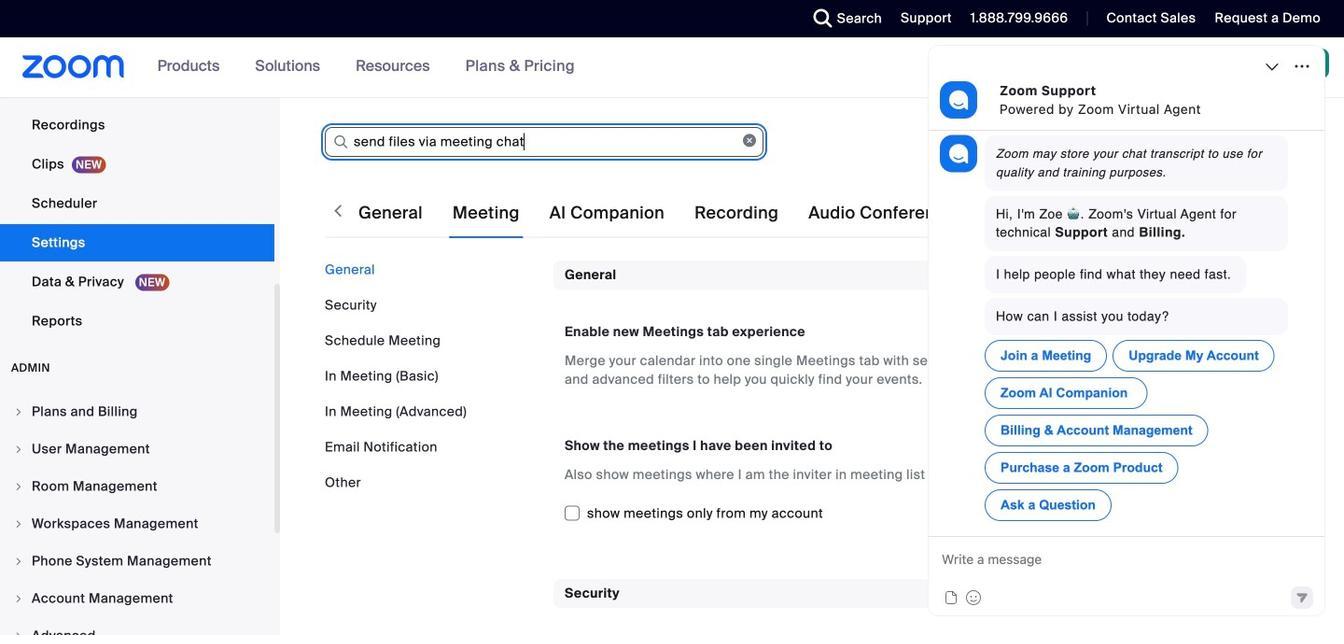Task type: locate. For each thing, give the bounding box(es) containing it.
banner
[[0, 37, 1345, 99]]

menu item
[[0, 394, 275, 430], [0, 432, 275, 467], [0, 469, 275, 504], [0, 506, 275, 542], [0, 544, 275, 579], [0, 581, 275, 616], [0, 618, 275, 635]]

6 menu item from the top
[[0, 581, 275, 616]]

2 menu item from the top
[[0, 432, 275, 467]]

zoom logo image
[[22, 55, 125, 78]]

tabs of my account settings page tab list
[[355, 187, 1345, 239]]

1 right image from the top
[[13, 406, 24, 417]]

right image for fifth menu item from the top of the admin menu menu
[[13, 556, 24, 567]]

7 right image from the top
[[13, 630, 24, 635]]

right image for sixth menu item from the top of the admin menu menu
[[13, 593, 24, 604]]

right image
[[13, 406, 24, 417], [13, 444, 24, 455], [13, 481, 24, 492], [13, 518, 24, 530], [13, 556, 24, 567], [13, 593, 24, 604], [13, 630, 24, 635]]

3 right image from the top
[[13, 481, 24, 492]]

Search Settings text field
[[325, 127, 764, 157]]

meetings navigation
[[954, 37, 1345, 99]]

menu bar
[[325, 261, 540, 492]]

2 right image from the top
[[13, 444, 24, 455]]

4 right image from the top
[[13, 518, 24, 530]]

5 right image from the top
[[13, 556, 24, 567]]

6 right image from the top
[[13, 593, 24, 604]]

right image for 7th menu item
[[13, 630, 24, 635]]



Task type: describe. For each thing, give the bounding box(es) containing it.
right image for 4th menu item from the top of the admin menu menu
[[13, 518, 24, 530]]

scroll right image
[[1278, 202, 1296, 220]]

right image for 3rd menu item from the top
[[13, 481, 24, 492]]

product information navigation
[[143, 37, 589, 97]]

personal menu menu
[[0, 0, 275, 342]]

5 menu item from the top
[[0, 544, 275, 579]]

right image for 6th menu item from the bottom
[[13, 444, 24, 455]]

side navigation navigation
[[0, 0, 280, 635]]

7 menu item from the top
[[0, 618, 275, 635]]

3 menu item from the top
[[0, 469, 275, 504]]

scroll left image
[[329, 202, 347, 220]]

4 menu item from the top
[[0, 506, 275, 542]]

general element
[[554, 261, 1295, 549]]

admin menu menu
[[0, 394, 275, 635]]

1 menu item from the top
[[0, 394, 275, 430]]

right image for seventh menu item from the bottom of the admin menu menu
[[13, 406, 24, 417]]



Task type: vqa. For each thing, say whether or not it's contained in the screenshot.
application
no



